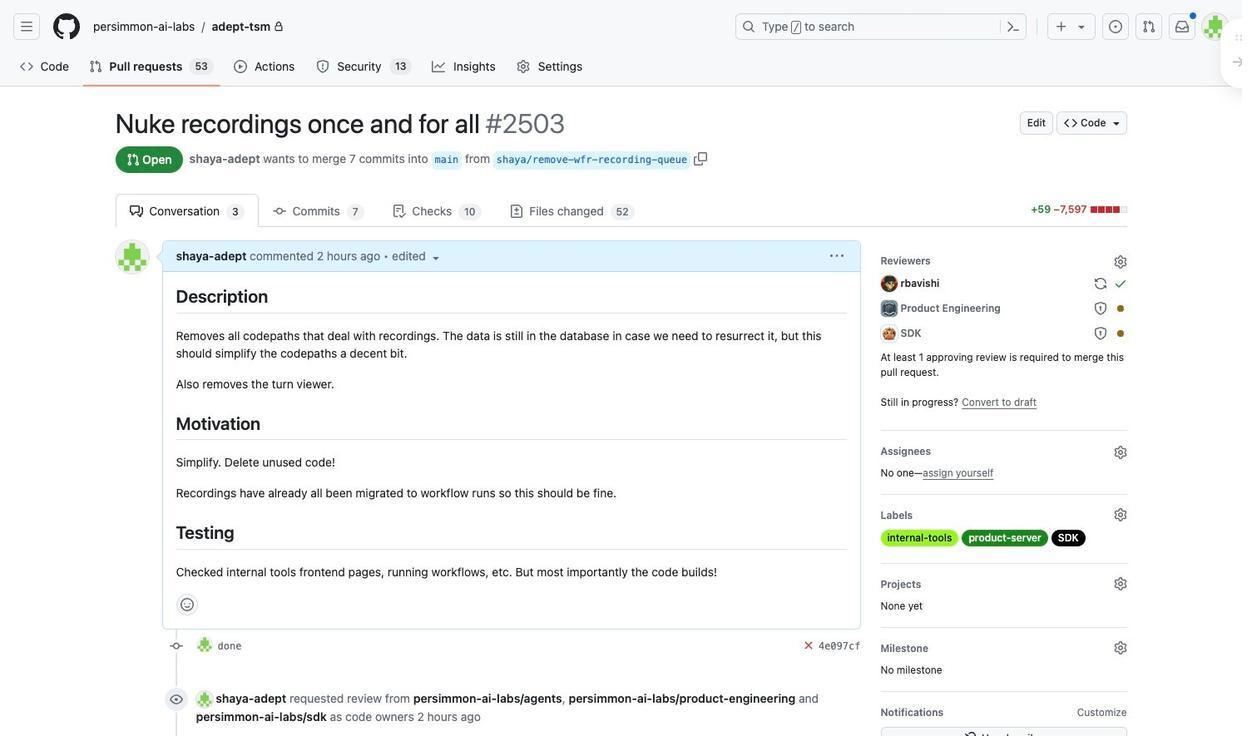 Task type: describe. For each thing, give the bounding box(es) containing it.
@persimmon ai labs/sdk image
[[881, 325, 898, 342]]

gear image inside select reviewers element
[[1114, 256, 1127, 269]]

gear image inside select assignees element
[[1114, 446, 1127, 459]]

add or remove reactions image
[[180, 598, 194, 611]]

lock image
[[274, 22, 284, 32]]

gear image inside the select projects element
[[1114, 578, 1127, 591]]

notifications image
[[1176, 20, 1189, 33]]

checklist image
[[393, 205, 406, 218]]

@shaya adept image
[[196, 692, 213, 708]]

issue opened image
[[1110, 20, 1123, 33]]

code image
[[20, 60, 33, 73]]

2 vertical spatial triangle down image
[[429, 251, 443, 265]]

code image
[[1065, 117, 1078, 130]]

comment discussion image
[[129, 205, 143, 218]]

2 horizontal spatial triangle down image
[[1110, 117, 1123, 130]]

select assignees element
[[881, 441, 1127, 481]]

homepage image
[[53, 13, 80, 40]]

shaya adept image
[[115, 241, 149, 274]]

git pull request image
[[89, 60, 103, 73]]

shield lock image for @persimmon ai labs/product engineering image
[[1094, 302, 1107, 315]]

check image
[[1114, 277, 1127, 290]]



Task type: locate. For each thing, give the bounding box(es) containing it.
0 vertical spatial dot fill image
[[1114, 302, 1127, 315]]

shield lock image for @persimmon ai labs/sdk "icon"
[[1094, 327, 1107, 340]]

eye image
[[169, 693, 183, 706]]

shield lock image
[[1094, 302, 1107, 315], [1094, 327, 1107, 340]]

git commit image
[[273, 205, 286, 218], [169, 640, 183, 653]]

gear image
[[517, 60, 530, 73], [1114, 256, 1127, 269], [1114, 578, 1127, 591], [1114, 642, 1127, 655]]

1 horizontal spatial git commit image
[[273, 205, 286, 218]]

banner
[[0, 0, 1243, 87]]

status: open image
[[126, 153, 139, 166]]

bell slash image
[[966, 732, 979, 737]]

play image
[[234, 60, 247, 73]]

9 / 11 checks ok image
[[802, 639, 816, 652]]

0 vertical spatial triangle down image
[[1075, 20, 1089, 33]]

git pull request image
[[1143, 20, 1156, 33]]

pull request tabs element
[[115, 194, 1023, 227]]

show options image
[[830, 250, 844, 263]]

1 vertical spatial triangle down image
[[1110, 117, 1123, 130]]

2 gear image from the top
[[1114, 509, 1127, 522]]

command palette image
[[1007, 20, 1020, 33]]

0 vertical spatial gear image
[[1114, 446, 1127, 459]]

1 horizontal spatial triangle down image
[[1075, 20, 1089, 33]]

select reviewers element
[[881, 251, 1127, 417]]

shield image
[[316, 60, 329, 73]]

gear image
[[1114, 446, 1127, 459], [1114, 509, 1127, 522]]

0 vertical spatial shield lock image
[[1094, 302, 1107, 315]]

2 dot fill image from the top
[[1114, 327, 1127, 340]]

dot fill image for @persimmon ai labs/product engineering image's shield lock image
[[1114, 302, 1127, 315]]

1 vertical spatial gear image
[[1114, 509, 1127, 522]]

1 vertical spatial dot fill image
[[1114, 327, 1127, 340]]

select projects element
[[881, 574, 1127, 614]]

copy image
[[694, 153, 708, 166]]

triangle down image
[[1075, 20, 1089, 33], [1110, 117, 1123, 130], [429, 251, 443, 265]]

1 vertical spatial git commit image
[[169, 640, 183, 653]]

graph image
[[432, 60, 446, 73]]

sync image
[[1094, 277, 1107, 290]]

add or remove reactions element
[[176, 594, 198, 616]]

@shaya adept image
[[196, 636, 213, 653]]

1 shield lock image from the top
[[1094, 302, 1107, 315]]

dot fill image for shield lock image related to @persimmon ai labs/sdk "icon"
[[1114, 327, 1127, 340]]

1 dot fill image from the top
[[1114, 302, 1127, 315]]

@rbavishi image
[[881, 276, 898, 292]]

file diff image
[[510, 205, 523, 218]]

0 vertical spatial git commit image
[[273, 205, 286, 218]]

@persimmon ai labs/product engineering image
[[881, 300, 898, 317]]

0 horizontal spatial triangle down image
[[429, 251, 443, 265]]

dot fill image
[[1114, 302, 1127, 315], [1114, 327, 1127, 340]]

1 vertical spatial shield lock image
[[1094, 327, 1107, 340]]

0 horizontal spatial git commit image
[[169, 640, 183, 653]]

2 shield lock image from the top
[[1094, 327, 1107, 340]]

1 gear image from the top
[[1114, 446, 1127, 459]]

list
[[87, 13, 726, 40]]



Task type: vqa. For each thing, say whether or not it's contained in the screenshot.
"shaya adept" icon
yes



